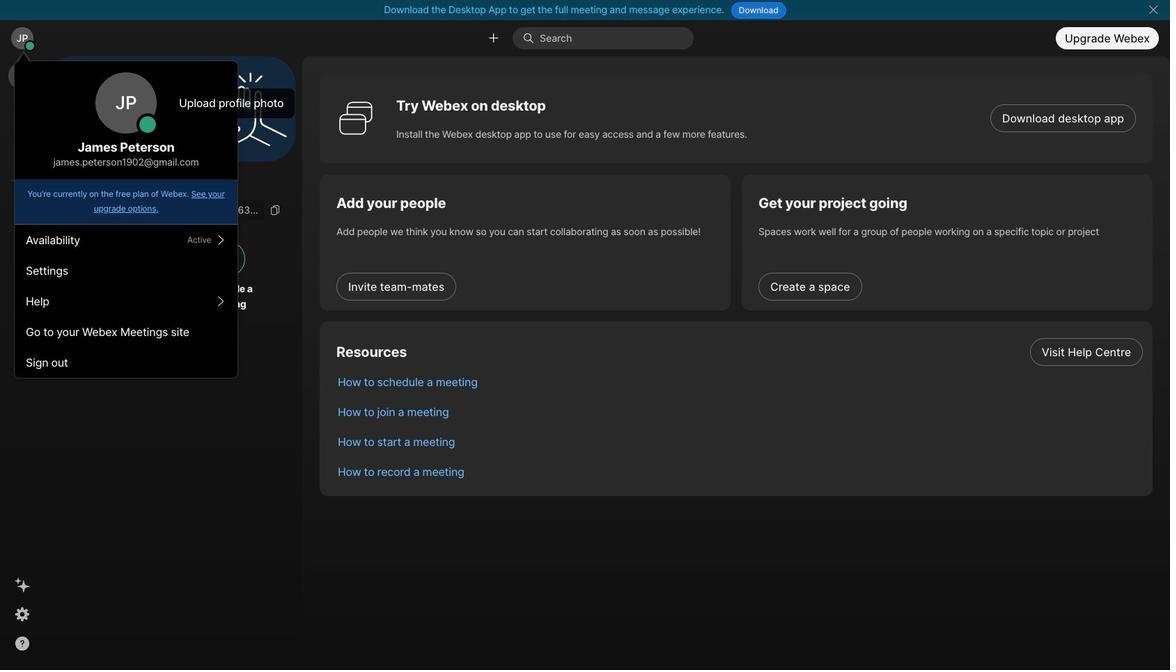 Task type: locate. For each thing, give the bounding box(es) containing it.
arrow right_16 image
[[215, 296, 226, 307]]

navigation
[[0, 56, 45, 671]]

help menu item
[[15, 286, 238, 317]]

None text field
[[56, 201, 265, 220]]

5 list item from the top
[[327, 457, 1153, 487]]

sign out menu item
[[15, 348, 238, 378]]

3 list item from the top
[[327, 397, 1153, 427]]

2 list item from the top
[[327, 367, 1153, 397]]

two hands high-fiving image
[[208, 67, 292, 151]]

list item
[[327, 337, 1153, 367], [327, 367, 1153, 397], [327, 397, 1153, 427], [327, 427, 1153, 457], [327, 457, 1153, 487]]



Task type: vqa. For each thing, say whether or not it's contained in the screenshot.
Set status menu item
yes



Task type: describe. For each thing, give the bounding box(es) containing it.
settings menu item
[[15, 256, 238, 286]]

profile settings menu menu bar
[[15, 225, 238, 378]]

go to your webex meetings site menu item
[[15, 317, 238, 348]]

webex tab list
[[8, 62, 36, 212]]

cancel_16 image
[[1148, 4, 1159, 15]]

4 list item from the top
[[327, 427, 1153, 457]]

set status menu item
[[15, 225, 238, 256]]

arrow right_16 image
[[215, 235, 226, 246]]

1 list item from the top
[[327, 337, 1153, 367]]



